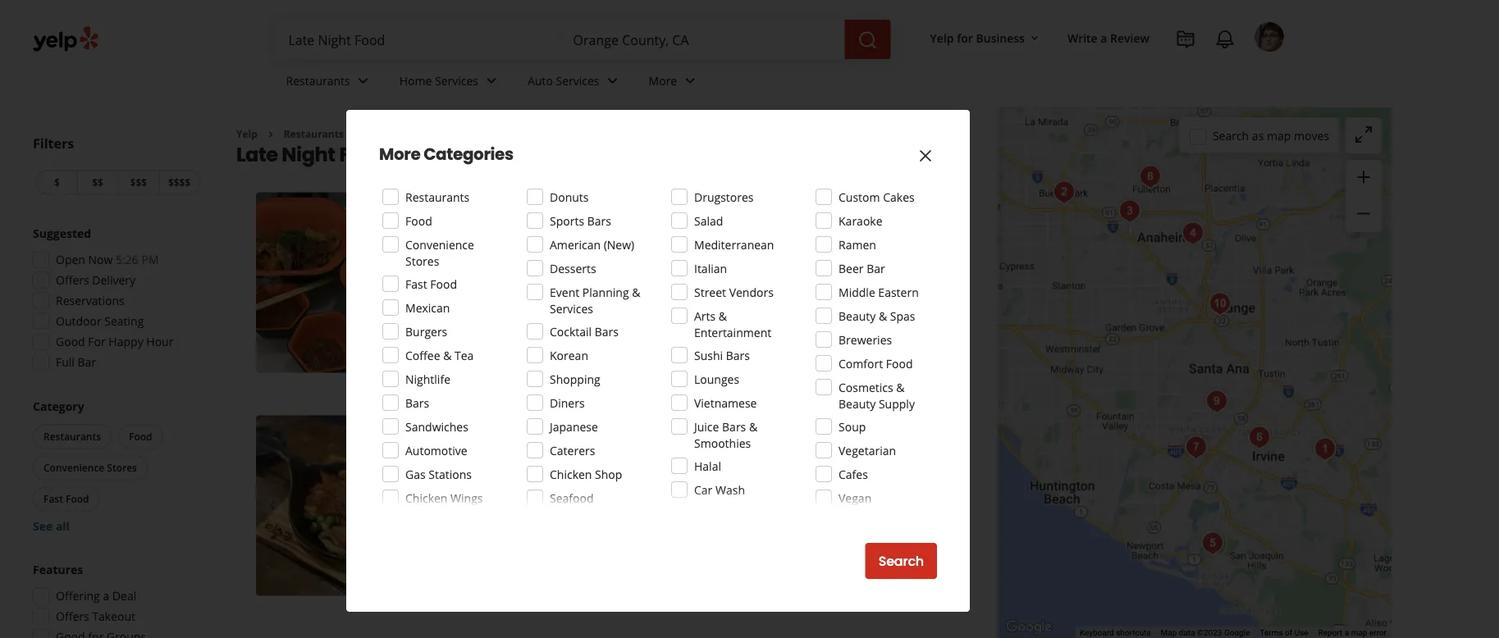 Task type: describe. For each thing, give the bounding box(es) containing it.
hot
[[512, 246, 530, 260]]

hot pot
[[512, 246, 549, 260]]

county,
[[469, 141, 547, 168]]

auto services
[[528, 73, 600, 88]]

more categories
[[379, 143, 514, 166]]

2 . misoolkwan oc
[[456, 416, 602, 438]]

food left 1
[[406, 213, 432, 229]]

next image
[[410, 496, 430, 516]]

use
[[1295, 629, 1309, 638]]

google
[[1225, 629, 1251, 638]]

outdoor for outdoor seating
[[473, 342, 513, 355]]

24 chevron down v2 image for auto services
[[603, 71, 623, 91]]

breweries
[[839, 332, 893, 348]]

food right comfort
[[887, 356, 913, 371]]

zoom out image
[[1355, 204, 1374, 224]]

middle eastern
[[839, 284, 919, 300]]

open for open until midnight
[[456, 494, 487, 509]]

supply
[[879, 396, 915, 412]]

auto
[[528, 73, 553, 88]]

irvine
[[661, 192, 708, 215]]

deal
[[112, 589, 136, 604]]

next image
[[410, 273, 430, 293]]

notifications image
[[1216, 30, 1236, 49]]

home services
[[400, 73, 479, 88]]

noodles button
[[559, 245, 605, 261]]

event planning & services
[[550, 284, 641, 316]]

open for open now 5:26 pm
[[56, 252, 85, 268]]

if
[[702, 294, 709, 309]]

open until midnight
[[456, 494, 565, 509]]

misoolkwan oc image
[[256, 416, 437, 596]]

2 good from the left
[[790, 294, 817, 309]]

report a map error link
[[1319, 629, 1387, 638]]

$$
[[92, 176, 103, 189]]

bars for sushi bars
[[726, 348, 750, 363]]

pubs button
[[505, 468, 535, 484]]

projects image
[[1176, 30, 1196, 49]]

oc
[[578, 416, 602, 438]]

misoolkwan
[[475, 416, 574, 438]]

sushi bars
[[695, 348, 750, 363]]

1 vertical spatial of
[[1286, 629, 1293, 638]]

24 chevron down v2 image for restaurants
[[354, 71, 373, 91]]

features
[[33, 562, 83, 578]]

midnight
[[517, 494, 565, 509]]

caterers
[[550, 443, 596, 459]]

4.3
[[552, 220, 568, 235]]

$$ button
[[77, 170, 118, 195]]

happy
[[109, 334, 143, 350]]

good for happy hour
[[56, 334, 174, 350]]

(65 reviews)
[[571, 220, 635, 235]]

tacos los cholos - anaheim image
[[1177, 217, 1210, 250]]

cakes
[[884, 189, 915, 205]]

italian
[[695, 261, 727, 276]]

2 night from the left
[[845, 294, 876, 309]]

user actions element
[[918, 21, 1308, 122]]

comfort
[[839, 356, 884, 371]]

korean inside 'more categories' dialog
[[550, 348, 589, 363]]

street
[[695, 284, 727, 300]]

american
[[550, 237, 601, 252]]

terms of use link
[[1261, 629, 1309, 638]]

search for search as map moves
[[1213, 128, 1250, 143]]

offers for offers takeout
[[56, 609, 89, 625]]

until 2:00 am
[[490, 271, 561, 286]]

smoothies
[[695, 436, 751, 451]]

bars for sports bars
[[588, 213, 612, 229]]

hot pot link
[[508, 245, 552, 261]]

chicken for chicken shop
[[550, 467, 592, 482]]

fast food button
[[33, 487, 100, 512]]

24 chevron down v2 image for more
[[681, 71, 700, 91]]

& for arts & entertainment
[[719, 308, 727, 324]]

chicken for chicken wings
[[406, 491, 448, 506]]

previous image for 1
[[263, 273, 282, 293]]

orange
[[391, 141, 465, 168]]

more for more categories
[[379, 143, 421, 166]]

5:26
[[116, 252, 139, 268]]

chinese button
[[456, 245, 502, 261]]

noodles
[[562, 246, 602, 260]]

arts
[[695, 308, 716, 324]]

error
[[1370, 629, 1387, 638]]

1 until from the top
[[490, 271, 514, 286]]

search image
[[858, 30, 878, 50]]

group containing features
[[28, 562, 204, 639]]

beauty inside cosmetics & beauty supply
[[839, 396, 876, 412]]

slideshow element for 2
[[256, 416, 437, 596]]

gas
[[406, 467, 426, 482]]

restaurants inside 'more categories' dialog
[[406, 189, 470, 205]]

japanese
[[550, 419, 598, 435]]

see
[[33, 519, 53, 534]]

stores inside the convenience stores
[[406, 253, 440, 269]]

$$$$
[[168, 176, 191, 189]]

food inside button
[[129, 430, 152, 444]]

bcd tofu house image
[[1244, 422, 1277, 454]]

car
[[695, 482, 713, 498]]

cocktail
[[550, 324, 592, 339]]

meals
[[698, 543, 730, 559]]

a for report
[[1345, 629, 1350, 638]]

late night food orange county, ca
[[236, 141, 580, 168]]

vendors
[[730, 284, 774, 300]]

offers takeout
[[56, 609, 135, 625]]

keyboard
[[1080, 629, 1115, 638]]

restaurants inside the business categories element
[[286, 73, 350, 88]]

home services link
[[386, 59, 515, 107]]

16 checkmark v2 image for outdoor seating
[[456, 341, 470, 355]]

1 night from the left
[[672, 294, 699, 309]]

pubs
[[508, 469, 532, 483]]

full bar
[[56, 355, 96, 370]]

more
[[543, 310, 573, 326]]

hour
[[146, 334, 174, 350]]

come
[[497, 294, 526, 309]]

(65
[[571, 220, 588, 235]]

24 chevron down v2 image for home services
[[482, 71, 502, 91]]

korean inside button
[[460, 469, 495, 483]]

wash
[[716, 482, 745, 498]]

filters
[[33, 135, 74, 152]]

close image
[[916, 146, 936, 166]]

misoolkwan oc image
[[1048, 176, 1081, 209]]

0 vertical spatial restaurants link
[[273, 59, 386, 107]]

korean button
[[456, 468, 498, 484]]

16 checkmark v2 image for takeout
[[563, 341, 577, 355]]

restaurants inside button
[[44, 430, 101, 444]]

cosmetics
[[839, 380, 894, 395]]

food right the night
[[339, 141, 387, 168]]

2:00
[[517, 271, 540, 286]]

beer
[[839, 261, 864, 276]]

late
[[236, 141, 278, 168]]

arts & entertainment
[[695, 308, 772, 340]]

diners
[[550, 395, 585, 411]]

0 vertical spatial takeout
[[580, 342, 619, 355]]

chicken wings
[[406, 491, 483, 506]]

write a review
[[1068, 30, 1150, 46]]

seoul eats image
[[1135, 161, 1167, 193]]

now
[[88, 252, 113, 268]]

planning
[[583, 284, 629, 300]]

convenience inside button
[[44, 461, 104, 475]]

spot
[[623, 294, 646, 309]]

salad
[[695, 213, 724, 229]]

1 good from the left
[[592, 294, 620, 309]]

fast inside fast food button
[[44, 493, 63, 506]]

orimori japanese kitchen image
[[1201, 385, 1234, 418]]

see all
[[33, 519, 70, 534]]

pot
[[532, 246, 549, 260]]

chinese link
[[456, 245, 502, 261]]

as
[[1253, 128, 1265, 143]]

& for cosmetics & beauty supply
[[897, 380, 905, 395]]

pubs link
[[505, 468, 535, 484]]



Task type: locate. For each thing, give the bounding box(es) containing it.
& for coffee & tea
[[443, 348, 452, 363]]

more inside the business categories element
[[649, 73, 677, 88]]

restaurants link right '16 chevron right v2' image
[[284, 127, 344, 141]]

1 vertical spatial search
[[879, 553, 924, 571]]

yelp left '16 chevron right v2' image
[[236, 127, 258, 141]]

0 horizontal spatial convenience stores
[[44, 461, 137, 475]]

reviews) for oc
[[597, 443, 641, 458]]

0 vertical spatial open
[[56, 252, 85, 268]]

0 vertical spatial convenience
[[406, 237, 474, 252]]

yelp for business
[[931, 30, 1025, 46]]

0 horizontal spatial convenience
[[44, 461, 104, 475]]

1 vertical spatial fast
[[44, 493, 63, 506]]

. up automotive
[[466, 416, 471, 438]]

categories
[[424, 143, 514, 166]]

1 vertical spatial all
[[56, 519, 70, 534]]

24 chevron down v2 image inside the auto services link
[[603, 71, 623, 91]]

night left if at top
[[672, 294, 699, 309]]

fast up see all on the bottom left of page
[[44, 493, 63, 506]]

map for moves
[[1268, 128, 1292, 143]]

bar
[[867, 261, 886, 276], [78, 355, 96, 370]]

2 horizontal spatial the
[[792, 543, 810, 559]]

yelp left for
[[931, 30, 954, 46]]

outdoor down nice
[[473, 342, 513, 355]]

takeout down cocktail bars
[[580, 342, 619, 355]]

anjin image
[[1181, 431, 1213, 464]]

fast food up see all on the bottom left of page
[[44, 493, 89, 506]]

24 chevron down v2 image right auto services
[[603, 71, 623, 91]]

1 horizontal spatial yelp
[[931, 30, 954, 46]]

1 vertical spatial fast food
[[44, 493, 89, 506]]

outdoor seating
[[473, 342, 550, 355]]

delivery
[[92, 273, 136, 288]]

restaurants
[[286, 73, 350, 88], [284, 127, 344, 141], [406, 189, 470, 205], [44, 430, 101, 444]]

moves
[[1295, 128, 1330, 143]]

1 horizontal spatial a
[[1101, 30, 1108, 46]]

custom cakes
[[839, 189, 915, 205]]

services for auto services
[[556, 73, 600, 88]]

0 vertical spatial reviews)
[[591, 220, 635, 235]]

1 horizontal spatial outdoor
[[473, 342, 513, 355]]

0 horizontal spatial open
[[56, 252, 85, 268]]

for
[[957, 30, 974, 46]]

& right planning
[[632, 284, 641, 300]]

seating
[[104, 314, 144, 329]]

fast food up mexican
[[406, 276, 457, 292]]

24 chevron down v2 image inside home services 'link'
[[482, 71, 502, 91]]

outdoor for outdoor seating
[[56, 314, 102, 329]]

restaurants right '16 chevron right v2' image
[[284, 127, 344, 141]]

good right craving
[[790, 294, 817, 309]]

bar inside 'more categories' dialog
[[867, 261, 886, 276]]

1 vertical spatial takeout
[[92, 609, 135, 625]]

services for home services
[[435, 73, 479, 88]]

suggested
[[33, 226, 91, 241]]

all right see
[[56, 519, 70, 534]]

0 horizontal spatial chicken
[[406, 491, 448, 506]]

16 chevron down v2 image
[[1029, 32, 1042, 45]]

1 vertical spatial more
[[379, 143, 421, 166]]

.
[[466, 192, 471, 215], [466, 416, 471, 438]]

zoom in image
[[1355, 167, 1374, 187]]

food up convenience stores button
[[129, 430, 152, 444]]

group
[[1346, 160, 1383, 232], [28, 225, 204, 376], [30, 399, 204, 535], [28, 562, 204, 639]]

food down convenience stores button
[[66, 493, 89, 506]]

0 horizontal spatial fast food
[[44, 493, 89, 506]]

& for beauty & spas
[[879, 308, 888, 324]]

1 vertical spatial map
[[1352, 629, 1368, 638]]

1 slideshow element from the top
[[256, 192, 437, 373]]

restaurants link up the night
[[273, 59, 386, 107]]

4.6
[[552, 443, 568, 458]]

bar for full bar
[[78, 355, 96, 370]]

the up more link
[[545, 294, 562, 309]]

1 24 chevron down v2 image from the left
[[354, 71, 373, 91]]

a left deal at the bottom left of the page
[[103, 589, 109, 604]]

0 vertical spatial more
[[649, 73, 677, 88]]

1 horizontal spatial of
[[1286, 629, 1293, 638]]

0 vertical spatial .
[[466, 192, 471, 215]]

bar inside group
[[78, 355, 96, 370]]

convenience stores inside 'more categories' dialog
[[406, 237, 474, 269]]

0 horizontal spatial outdoor
[[56, 314, 102, 329]]

joey newport beach image
[[1197, 527, 1230, 560]]

yelp for the yelp link
[[236, 127, 258, 141]]

reviews) up shop
[[597, 443, 641, 458]]

halal
[[695, 459, 722, 474]]

a right report
[[1345, 629, 1350, 638]]

0 horizontal spatial 16 checkmark v2 image
[[456, 341, 470, 355]]

map
[[1161, 629, 1178, 638]]

zhangliang malatang - irvine image
[[256, 192, 437, 373]]

0 horizontal spatial of
[[622, 543, 633, 559]]

previous image
[[263, 273, 282, 293], [263, 496, 282, 516]]

1 vertical spatial restaurants link
[[284, 127, 344, 141]]

eastern
[[879, 284, 919, 300]]

2 slideshow element from the top
[[256, 416, 437, 596]]

search left as
[[1213, 128, 1250, 143]]

services inside 'link'
[[435, 73, 479, 88]]

1 vertical spatial stores
[[107, 461, 137, 475]]

comfort food
[[839, 356, 913, 371]]

24 chevron down v2 image
[[482, 71, 502, 91], [603, 71, 623, 91]]

bars for juice bars & smoothies
[[722, 419, 747, 435]]

& left tea
[[443, 348, 452, 363]]

fast food inside fast food button
[[44, 493, 89, 506]]

all up good..."
[[529, 294, 542, 309]]

services down event at the left top of page
[[550, 301, 594, 316]]

services right home in the top of the page
[[435, 73, 479, 88]]

1 horizontal spatial 24 chevron down v2 image
[[603, 71, 623, 91]]

offers delivery
[[56, 273, 136, 288]]

1 24 chevron down v2 image from the left
[[482, 71, 502, 91]]

good
[[56, 334, 85, 350]]

1 horizontal spatial all
[[529, 294, 542, 309]]

until up come at the top
[[490, 271, 514, 286]]

search right plus
[[879, 553, 924, 571]]

0 vertical spatial slideshow element
[[256, 192, 437, 373]]

24 chevron down v2 image inside more link
[[681, 71, 700, 91]]

0 horizontal spatial korean
[[460, 469, 495, 483]]

reviews) up the (new) at left top
[[591, 220, 635, 235]]

1 horizontal spatial convenience stores
[[406, 237, 474, 269]]

fast food
[[406, 276, 457, 292], [44, 493, 89, 506]]

yelp link
[[236, 127, 258, 141]]

4.3 star rating image
[[456, 220, 545, 237]]

pleased
[[505, 543, 547, 559]]

offers down offering
[[56, 609, 89, 625]]

bars for cocktail bars
[[595, 324, 619, 339]]

1 horizontal spatial chicken
[[550, 467, 592, 482]]

stores inside convenience stores button
[[107, 461, 137, 475]]

sushi
[[695, 348, 723, 363]]

0 horizontal spatial the
[[545, 294, 562, 309]]

group containing suggested
[[28, 225, 204, 376]]

fast food inside 'more categories' dialog
[[406, 276, 457, 292]]

0 horizontal spatial more
[[379, 143, 421, 166]]

convenience stores inside convenience stores button
[[44, 461, 137, 475]]

fast inside 'more categories' dialog
[[406, 276, 427, 292]]

variety
[[583, 543, 619, 559]]

mexican
[[406, 300, 450, 316]]

1 offers from the top
[[56, 273, 89, 288]]

2 24 chevron down v2 image from the left
[[603, 71, 623, 91]]

0 vertical spatial stores
[[406, 253, 440, 269]]

map data ©2023 google
[[1161, 629, 1251, 638]]

search inside "button"
[[879, 553, 924, 571]]

yelp inside button
[[931, 30, 954, 46]]

1 horizontal spatial search
[[1213, 128, 1250, 143]]

& left "spas"
[[879, 308, 888, 324]]

takeout
[[580, 342, 619, 355], [92, 609, 135, 625]]

a inside group
[[103, 589, 109, 604]]

google image
[[1002, 617, 1057, 639]]

0 horizontal spatial map
[[1268, 128, 1292, 143]]

map for error
[[1352, 629, 1368, 638]]

1 horizontal spatial open
[[456, 494, 487, 509]]

reviews) for malatang
[[591, 220, 635, 235]]

0 horizontal spatial yelp
[[236, 127, 258, 141]]

1 beauty from the top
[[839, 308, 876, 324]]

zhangliang malatang - irvine image
[[1309, 433, 1342, 466]]

group containing category
[[30, 399, 204, 535]]

1 horizontal spatial fast food
[[406, 276, 457, 292]]

-
[[651, 192, 656, 215]]

1 16 checkmark v2 image from the left
[[456, 341, 470, 355]]

outdoor up good
[[56, 314, 102, 329]]

services inside event planning & services
[[550, 301, 594, 316]]

1 vertical spatial convenience
[[44, 461, 104, 475]]

1 vertical spatial until
[[490, 494, 514, 509]]

0 vertical spatial outdoor
[[56, 314, 102, 329]]

1 vertical spatial reviews)
[[597, 443, 641, 458]]

2 late from the left
[[820, 294, 842, 309]]

1 horizontal spatial bar
[[867, 261, 886, 276]]

american (new)
[[550, 237, 635, 252]]

more inside dialog
[[379, 143, 421, 166]]

the right in
[[563, 543, 580, 559]]

yelp for yelp for business
[[931, 30, 954, 46]]

yelp for business button
[[924, 23, 1048, 53]]

open down korean button in the bottom of the page
[[456, 494, 487, 509]]

1 . zhangliang malatang - irvine
[[456, 192, 708, 215]]

2 previous image from the top
[[263, 496, 282, 516]]

0 horizontal spatial 24 chevron down v2 image
[[482, 71, 502, 91]]

1 horizontal spatial takeout
[[580, 342, 619, 355]]

beauty down cosmetics
[[839, 396, 876, 412]]

food
[[339, 141, 387, 168], [406, 213, 432, 229], [430, 276, 457, 292], [887, 356, 913, 371], [129, 430, 152, 444], [66, 493, 89, 506]]

1 horizontal spatial night
[[845, 294, 876, 309]]

a for write
[[1101, 30, 1108, 46]]

1 vertical spatial offers
[[56, 609, 89, 625]]

keyboard shortcuts
[[1080, 629, 1152, 638]]

entertainment
[[695, 325, 772, 340]]

& inside arts & entertainment
[[719, 308, 727, 324]]

stores down food button
[[107, 461, 137, 475]]

0 vertical spatial search
[[1213, 128, 1250, 143]]

$$$
[[130, 176, 147, 189]]

1 previous image from the top
[[263, 273, 282, 293]]

1 horizontal spatial late
[[820, 294, 842, 309]]

& up supply
[[897, 380, 905, 395]]

offers for offers delivery
[[56, 273, 89, 288]]

tea
[[455, 348, 474, 363]]

0 horizontal spatial night
[[672, 294, 699, 309]]

malatang
[[569, 192, 647, 215]]

0 horizontal spatial all
[[56, 519, 70, 534]]

restaurants button
[[33, 425, 112, 449]]

the right on
[[792, 543, 810, 559]]

nguyen's kitchen image
[[1204, 288, 1237, 321]]

until down pubs 'link'
[[490, 494, 514, 509]]

& inside cosmetics & beauty supply
[[897, 380, 905, 395]]

more categories dialog
[[0, 0, 1500, 639]]

a right the write
[[1101, 30, 1108, 46]]

0 vertical spatial korean
[[550, 348, 589, 363]]

$$$ button
[[118, 170, 159, 195]]

korean down cocktail
[[550, 348, 589, 363]]

1 vertical spatial slideshow element
[[256, 416, 437, 596]]

search for search
[[879, 553, 924, 571]]

0 vertical spatial previous image
[[263, 273, 282, 293]]

coffee & tea
[[406, 348, 474, 363]]

(new)
[[604, 237, 635, 252]]

more for more
[[649, 73, 677, 88]]

1 . from the top
[[466, 192, 471, 215]]

1 horizontal spatial the
[[563, 543, 580, 559]]

1 horizontal spatial 24 chevron down v2 image
[[681, 71, 700, 91]]

map region
[[912, 0, 1500, 639]]

map left error
[[1352, 629, 1368, 638]]

map right as
[[1268, 128, 1292, 143]]

bars inside juice bars & smoothies
[[722, 419, 747, 435]]

24 chevron down v2 image
[[354, 71, 373, 91], [681, 71, 700, 91]]

a for offering
[[103, 589, 109, 604]]

& right arts
[[719, 308, 727, 324]]

1 vertical spatial outdoor
[[473, 342, 513, 355]]

0 horizontal spatial stores
[[107, 461, 137, 475]]

1
[[456, 192, 466, 215]]

convenience inside 'more categories' dialog
[[406, 237, 474, 252]]

karaoke
[[839, 213, 883, 229]]

(929 reviews)
[[571, 443, 641, 458]]

0 vertical spatial until
[[490, 271, 514, 286]]

0 vertical spatial bar
[[867, 261, 886, 276]]

bar up middle eastern
[[867, 261, 886, 276]]

late
[[649, 294, 669, 309], [820, 294, 842, 309]]

0 vertical spatial offers
[[56, 273, 89, 288]]

convenience up next image
[[406, 237, 474, 252]]

1 vertical spatial bar
[[78, 355, 96, 370]]

0 vertical spatial chicken
[[550, 467, 592, 482]]

donuts
[[550, 189, 589, 205]]

2 vertical spatial a
[[1345, 629, 1350, 638]]

outdoor seating
[[56, 314, 144, 329]]

automotive
[[406, 443, 468, 459]]

late right spot
[[649, 294, 669, 309]]

16 checkmark v2 image
[[456, 341, 470, 355], [563, 341, 577, 355]]

chicken up seafood
[[550, 467, 592, 482]]

0 vertical spatial a
[[1101, 30, 1108, 46]]

. up 4.3 star rating image
[[466, 192, 471, 215]]

restaurants down "category"
[[44, 430, 101, 444]]

are
[[902, 543, 919, 559]]

2 24 chevron down v2 image from the left
[[681, 71, 700, 91]]

food inside button
[[66, 493, 89, 506]]

1 vertical spatial beauty
[[839, 396, 876, 412]]

night left "food" at the top right
[[845, 294, 876, 309]]

0 horizontal spatial takeout
[[92, 609, 135, 625]]

0 vertical spatial convenience stores
[[406, 237, 474, 269]]

1 horizontal spatial fast
[[406, 276, 427, 292]]

coffee
[[406, 348, 440, 363]]

comforting
[[636, 543, 695, 559]]

1 vertical spatial a
[[103, 589, 109, 604]]

neelu's craft kitchen image
[[1114, 195, 1147, 228]]

slideshow element for 1
[[256, 192, 437, 373]]

bar right full
[[78, 355, 96, 370]]

services right auto
[[556, 73, 600, 88]]

0 vertical spatial all
[[529, 294, 542, 309]]

good left spot
[[592, 294, 620, 309]]

None search field
[[275, 20, 895, 59]]

takeout inside group
[[92, 609, 135, 625]]

$$$$ button
[[159, 170, 200, 195]]

custom
[[839, 189, 881, 205]]

1 horizontal spatial convenience
[[406, 237, 474, 252]]

outdoor
[[56, 314, 102, 329], [473, 342, 513, 355]]

1 horizontal spatial map
[[1352, 629, 1368, 638]]

previous image for 2
[[263, 496, 282, 516]]

bar for beer bar
[[867, 261, 886, 276]]

business categories element
[[273, 59, 1285, 107]]

1 vertical spatial open
[[456, 494, 487, 509]]

16 checkmark v2 image right coffee
[[456, 341, 470, 355]]

slideshow element
[[256, 192, 437, 373], [256, 416, 437, 596]]

hot pot button
[[508, 245, 552, 261]]

am
[[543, 271, 561, 286]]

event
[[550, 284, 580, 300]]

1 vertical spatial previous image
[[263, 496, 282, 516]]

korean up wings
[[460, 469, 495, 483]]

0 horizontal spatial fast
[[44, 493, 63, 506]]

restaurants down more categories
[[406, 189, 470, 205]]

street vendors
[[695, 284, 774, 300]]

1 horizontal spatial korean
[[550, 348, 589, 363]]

0 vertical spatial yelp
[[931, 30, 954, 46]]

2 . from the top
[[466, 416, 471, 438]]

1 horizontal spatial good
[[790, 294, 817, 309]]

0 horizontal spatial good
[[592, 294, 620, 309]]

of left use
[[1286, 629, 1293, 638]]

offers
[[56, 273, 89, 288], [56, 609, 89, 625]]

2 16 checkmark v2 image from the left
[[563, 341, 577, 355]]

0 vertical spatial beauty
[[839, 308, 876, 324]]

1 vertical spatial .
[[466, 416, 471, 438]]

& inside event planning & services
[[632, 284, 641, 300]]

16 chevron right v2 image
[[264, 128, 277, 141]]

(929 reviews) link
[[571, 441, 641, 459]]

0 horizontal spatial late
[[649, 294, 669, 309]]

4.6 link
[[552, 441, 568, 459]]

keyboard shortcuts button
[[1080, 628, 1152, 639]]

restaurants up the night
[[286, 73, 350, 88]]

4.6 star rating image
[[456, 443, 545, 460]]

business
[[977, 30, 1025, 46]]

. for 1
[[466, 192, 471, 215]]

they
[[875, 543, 899, 559]]

©2023
[[1198, 629, 1223, 638]]

open down suggested
[[56, 252, 85, 268]]

1 horizontal spatial more
[[649, 73, 677, 88]]

convenience down restaurants button
[[44, 461, 104, 475]]

vietnamese
[[695, 395, 757, 411]]

terms
[[1261, 629, 1284, 638]]

"i
[[475, 543, 482, 559]]

2 until from the top
[[490, 494, 514, 509]]

& up smoothies
[[749, 419, 758, 435]]

2 horizontal spatial a
[[1345, 629, 1350, 638]]

night
[[282, 141, 336, 168]]

0 horizontal spatial bar
[[78, 355, 96, 370]]

more link
[[636, 59, 714, 107]]

2 beauty from the top
[[839, 396, 876, 412]]

offering a deal
[[56, 589, 136, 604]]

1 vertical spatial korean
[[460, 469, 495, 483]]

expand map image
[[1355, 125, 1374, 144]]

restaurants link
[[273, 59, 386, 107], [284, 127, 344, 141]]

offers up reservations in the top left of the page
[[56, 273, 89, 288]]

chicken down gas at bottom
[[406, 491, 448, 506]]

1 late from the left
[[649, 294, 669, 309]]

food right next image
[[430, 276, 457, 292]]

1 vertical spatial convenience stores
[[44, 461, 137, 475]]

1 horizontal spatial 16 checkmark v2 image
[[563, 341, 577, 355]]

fast up mexican
[[406, 276, 427, 292]]

offering
[[56, 589, 100, 604]]

search button
[[866, 543, 938, 580]]

1 vertical spatial chicken
[[406, 491, 448, 506]]

1 vertical spatial yelp
[[236, 127, 258, 141]]

convenience stores up next image
[[406, 237, 474, 269]]

beauty down middle
[[839, 308, 876, 324]]

late down beer
[[820, 294, 842, 309]]

0 horizontal spatial a
[[103, 589, 109, 604]]

. for 2
[[466, 416, 471, 438]]

0 vertical spatial map
[[1268, 128, 1292, 143]]

of right variety at the bottom left
[[622, 543, 633, 559]]

gas stations
[[406, 467, 472, 482]]

16 checkmark v2 image down cocktail
[[563, 341, 577, 355]]

2 offers from the top
[[56, 609, 89, 625]]

convenience stores down restaurants button
[[44, 461, 137, 475]]

24 chevron down v2 image left auto
[[482, 71, 502, 91]]

0 vertical spatial fast
[[406, 276, 427, 292]]

takeout down deal at the bottom left of the page
[[92, 609, 135, 625]]

full
[[56, 355, 75, 370]]

stores up next image
[[406, 253, 440, 269]]

& inside juice bars & smoothies
[[749, 419, 758, 435]]



Task type: vqa. For each thing, say whether or not it's contained in the screenshot.
Rating ELEMENT to the left
no



